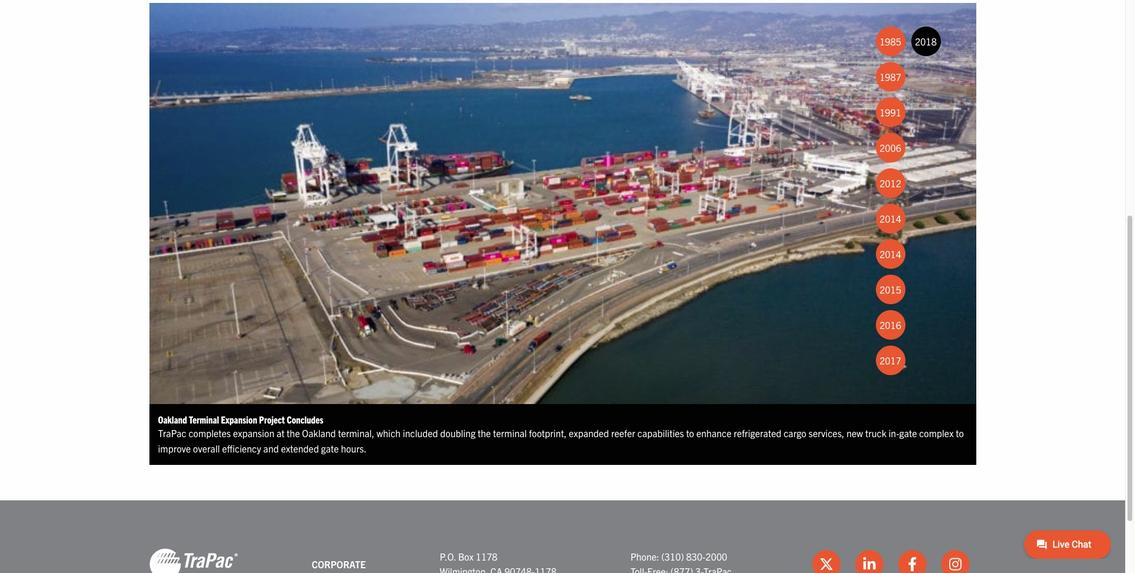 Task type: describe. For each thing, give the bounding box(es) containing it.
2016
[[880, 319, 902, 331]]

expansion
[[221, 414, 257, 425]]

reefer
[[612, 427, 636, 439]]

expanded
[[569, 427, 609, 439]]

enhance
[[697, 427, 732, 439]]

1 horizontal spatial gate
[[900, 427, 918, 439]]

refrigerated
[[734, 427, 782, 439]]

at
[[277, 427, 285, 439]]

phone: (310) 830-2000
[[631, 551, 728, 563]]

efficiency
[[222, 443, 261, 454]]

project
[[259, 414, 285, 425]]

hours.
[[341, 443, 367, 454]]

doubling
[[441, 427, 476, 439]]

(310)
[[662, 551, 684, 563]]

corporate
[[312, 558, 366, 570]]

terminal
[[493, 427, 527, 439]]

in-
[[889, 427, 900, 439]]

2000
[[706, 551, 728, 563]]

2012
[[880, 177, 902, 189]]

2006
[[880, 142, 902, 154]]

p.o. box 1178
[[440, 551, 498, 563]]

capabilities
[[638, 427, 684, 439]]

1991
[[880, 106, 902, 118]]

cargo
[[784, 427, 807, 439]]

corporate image
[[149, 548, 238, 573]]

trapac
[[158, 427, 186, 439]]

completes
[[189, 427, 231, 439]]

1 vertical spatial oakland
[[302, 427, 336, 439]]

terminal,
[[338, 427, 375, 439]]

trapac oakland image
[[149, 3, 977, 404]]

830-
[[687, 551, 706, 563]]

2017
[[880, 355, 902, 366]]

phone:
[[631, 551, 660, 563]]

improve
[[158, 443, 191, 454]]

terminal
[[189, 414, 219, 425]]

1 to from the left
[[687, 427, 695, 439]]



Task type: locate. For each thing, give the bounding box(es) containing it.
0 horizontal spatial gate
[[321, 443, 339, 454]]

the
[[287, 427, 300, 439], [478, 427, 491, 439]]

the left terminal
[[478, 427, 491, 439]]

1 horizontal spatial oakland
[[302, 427, 336, 439]]

extended
[[281, 443, 319, 454]]

new
[[847, 427, 864, 439]]

box
[[458, 551, 474, 563]]

included
[[403, 427, 438, 439]]

oakland
[[158, 414, 187, 425], [302, 427, 336, 439]]

complex
[[920, 427, 954, 439]]

which
[[377, 427, 401, 439]]

truck
[[866, 427, 887, 439]]

2015
[[880, 284, 902, 295]]

2 2014 from the top
[[880, 248, 902, 260]]

2 to from the left
[[956, 427, 965, 439]]

2 the from the left
[[478, 427, 491, 439]]

expansion
[[233, 427, 275, 439]]

1 vertical spatial gate
[[321, 443, 339, 454]]

0 horizontal spatial to
[[687, 427, 695, 439]]

0 horizontal spatial oakland
[[158, 414, 187, 425]]

1 2014 from the top
[[880, 213, 902, 224]]

2018
[[916, 35, 937, 47]]

footer
[[0, 501, 1126, 573]]

1985
[[880, 35, 902, 47]]

the right at
[[287, 427, 300, 439]]

1987
[[880, 71, 902, 83]]

2014 down '2012'
[[880, 213, 902, 224]]

1 vertical spatial 2014
[[880, 248, 902, 260]]

concludes
[[287, 414, 324, 425]]

0 horizontal spatial the
[[287, 427, 300, 439]]

oakland down concludes
[[302, 427, 336, 439]]

footer containing p.o. box 1178
[[0, 501, 1126, 573]]

to left the enhance
[[687, 427, 695, 439]]

services,
[[809, 427, 845, 439]]

to
[[687, 427, 695, 439], [956, 427, 965, 439]]

1178
[[476, 551, 498, 563]]

0 vertical spatial gate
[[900, 427, 918, 439]]

oakland up trapac
[[158, 414, 187, 425]]

gate left 'complex'
[[900, 427, 918, 439]]

0 vertical spatial oakland
[[158, 414, 187, 425]]

gate left hours.
[[321, 443, 339, 454]]

2014 up 2015 on the right of the page
[[880, 248, 902, 260]]

1 horizontal spatial the
[[478, 427, 491, 439]]

oakland terminal expansion project concludes trapac completes expansion at the oakland terminal, which included doubling the terminal footprint, expanded reefer capabilities to enhance refrigerated cargo services, new truck in-gate complex to improve overall efficiency and extended gate hours.
[[158, 414, 965, 454]]

1 the from the left
[[287, 427, 300, 439]]

p.o.
[[440, 551, 456, 563]]

0 vertical spatial 2014
[[880, 213, 902, 224]]

2014
[[880, 213, 902, 224], [880, 248, 902, 260]]

footprint,
[[529, 427, 567, 439]]

1 horizontal spatial to
[[956, 427, 965, 439]]

to right 'complex'
[[956, 427, 965, 439]]

and
[[264, 443, 279, 454]]

overall
[[193, 443, 220, 454]]

gate
[[900, 427, 918, 439], [321, 443, 339, 454]]



Task type: vqa. For each thing, say whether or not it's contained in the screenshot.
IN
no



